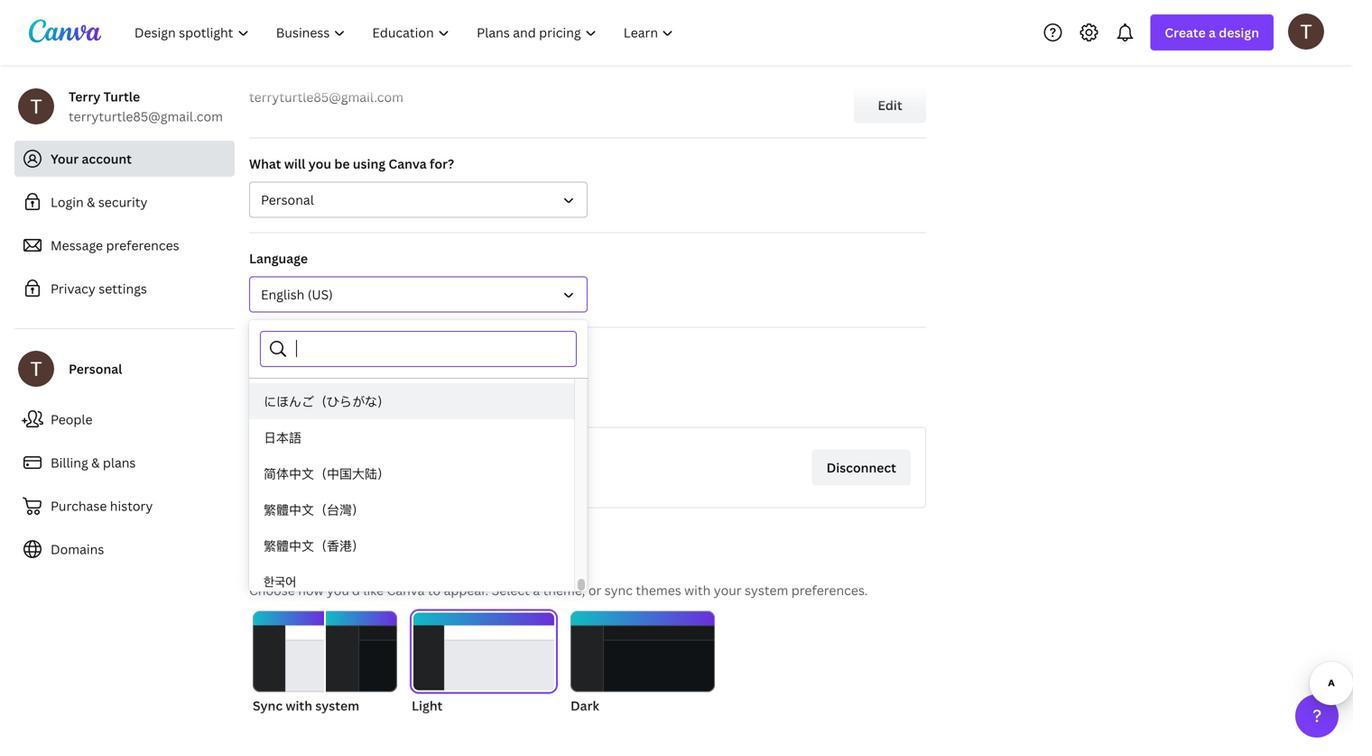 Task type: vqa. For each thing, say whether or not it's contained in the screenshot.
the bottom Canva
yes



Task type: locate. For each thing, give the bounding box(es) containing it.
to left appear.
[[428, 582, 441, 599]]

日本語 button
[[249, 420, 574, 456]]

1 vertical spatial terry
[[329, 475, 361, 492]]

1 horizontal spatial personal
[[261, 191, 314, 209]]

with inside theme choose how you'd like canva to appear. select a theme, or sync themes with your system preferences.
[[684, 582, 711, 599]]

0 horizontal spatial personal
[[69, 361, 122, 378]]

select
[[492, 582, 530, 599]]

简体中文（中国大陆） button
[[249, 456, 574, 492]]

&
[[87, 194, 95, 211], [91, 455, 100, 472]]

what will you be using canva for?
[[249, 155, 454, 172]]

1 horizontal spatial terry
[[329, 475, 361, 492]]

0 vertical spatial &
[[87, 194, 95, 211]]

you left use
[[332, 394, 355, 412]]

1 horizontal spatial with
[[684, 582, 711, 599]]

0 vertical spatial personal
[[261, 191, 314, 209]]

canva
[[389, 155, 427, 172], [450, 394, 488, 412], [387, 582, 425, 599]]

1 vertical spatial personal
[[69, 361, 122, 378]]

한국어 button
[[249, 564, 574, 600]]

history
[[110, 498, 153, 515]]

message preferences link
[[14, 227, 235, 264]]

turtle up your account link
[[104, 88, 140, 105]]

0 horizontal spatial with
[[286, 698, 312, 715]]

top level navigation element
[[123, 14, 689, 51]]

1 horizontal spatial turtle
[[364, 475, 400, 492]]

you'd
[[327, 582, 360, 599]]

like
[[363, 582, 384, 599]]

message
[[51, 237, 103, 254]]

your
[[714, 582, 742, 599]]

personal down will
[[261, 191, 314, 209]]

in
[[420, 394, 431, 412]]

にほんご（ひらがな）
[[264, 393, 390, 410]]

turtle
[[104, 88, 140, 105], [364, 475, 400, 492]]

for?
[[430, 155, 454, 172]]

system right your
[[745, 582, 788, 599]]

0 horizontal spatial a
[[533, 582, 540, 599]]

0 vertical spatial a
[[1209, 24, 1216, 41]]

security
[[98, 194, 148, 211]]

purchase history link
[[14, 488, 235, 524]]

繁體中文（香港） option
[[249, 528, 574, 564]]

purchase history
[[51, 498, 153, 515]]

terry inside google terry turtle
[[329, 475, 361, 492]]

terry up your account
[[69, 88, 100, 105]]

0 vertical spatial you
[[308, 155, 331, 172]]

0 vertical spatial canva
[[389, 155, 427, 172]]

1 vertical spatial a
[[533, 582, 540, 599]]

you for that
[[332, 394, 355, 412]]

login & security
[[51, 194, 148, 211]]

1 vertical spatial turtle
[[364, 475, 400, 492]]

your
[[51, 150, 79, 167]]

繁體中文（香港）
[[264, 538, 365, 555]]

create a design
[[1165, 24, 1259, 41]]

canva right like
[[387, 582, 425, 599]]

with
[[684, 582, 711, 599], [286, 698, 312, 715]]

system
[[745, 582, 788, 599], [315, 698, 359, 715]]

1 vertical spatial terryturtle85@gmail.com
[[69, 108, 223, 125]]

& for billing
[[91, 455, 100, 472]]

terryturtle85@gmail.com up be
[[249, 88, 404, 106]]

1 horizontal spatial terryturtle85@gmail.com
[[249, 88, 404, 106]]

繁體中文（香港） button
[[249, 528, 574, 564]]

personal
[[261, 191, 314, 209], [69, 361, 122, 378]]

to
[[382, 394, 395, 412], [434, 394, 447, 412], [428, 582, 441, 599]]

use
[[358, 394, 379, 412]]

plans
[[103, 455, 136, 472]]

日本語 option
[[249, 420, 574, 456]]

1 horizontal spatial system
[[745, 582, 788, 599]]

canva left for?
[[389, 155, 427, 172]]

account
[[82, 150, 132, 167]]

1 vertical spatial with
[[286, 698, 312, 715]]

a right select
[[533, 582, 540, 599]]

1 vertical spatial system
[[315, 698, 359, 715]]

0 horizontal spatial system
[[315, 698, 359, 715]]

Sync with system button
[[253, 612, 397, 716]]

with left your
[[684, 582, 711, 599]]

canva inside theme choose how you'd like canva to appear. select a theme, or sync themes with your system preferences.
[[387, 582, 425, 599]]

0 vertical spatial system
[[745, 582, 788, 599]]

0 vertical spatial terryturtle85@gmail.com
[[249, 88, 404, 106]]

with right sync
[[286, 698, 312, 715]]

turtle down google
[[364, 475, 400, 492]]

terry
[[69, 88, 100, 105], [329, 475, 361, 492]]

create a design button
[[1150, 14, 1274, 51]]

disconnect button
[[812, 450, 911, 486]]

None search field
[[296, 332, 565, 367]]

1 horizontal spatial a
[[1209, 24, 1216, 41]]

0 vertical spatial turtle
[[104, 88, 140, 105]]

& left plans in the bottom of the page
[[91, 455, 100, 472]]

0 horizontal spatial terry
[[69, 88, 100, 105]]

people
[[51, 411, 93, 428]]

canva right in
[[450, 394, 488, 412]]

0 vertical spatial with
[[684, 582, 711, 599]]

system right sync
[[315, 698, 359, 715]]

billing
[[51, 455, 88, 472]]

using
[[353, 155, 386, 172]]

create
[[1165, 24, 1206, 41]]

language: english (us) list box
[[249, 0, 574, 600]]

social
[[320, 345, 356, 362]]

personal up people
[[69, 361, 122, 378]]

your account link
[[14, 141, 235, 177]]

you left be
[[308, 155, 331, 172]]

option
[[249, 348, 574, 384]]

google
[[329, 451, 373, 469]]

canva for theme
[[387, 582, 425, 599]]

terry inside "terry turtle terryturtle85@gmail.com"
[[69, 88, 100, 105]]

a
[[1209, 24, 1216, 41], [533, 582, 540, 599]]

canva for what
[[389, 155, 427, 172]]

0 horizontal spatial turtle
[[104, 88, 140, 105]]

terry down google
[[329, 475, 361, 492]]

you
[[308, 155, 331, 172], [332, 394, 355, 412]]

domains
[[51, 541, 104, 558]]

english
[[261, 286, 305, 303]]

connected social accounts
[[249, 345, 415, 362]]

日本語
[[264, 429, 302, 446]]

0 horizontal spatial terryturtle85@gmail.com
[[69, 108, 223, 125]]

terryturtle85@gmail.com
[[249, 88, 404, 106], [69, 108, 223, 125]]

a left design
[[1209, 24, 1216, 41]]

english (us)
[[261, 286, 333, 303]]

& right login
[[87, 194, 95, 211]]

appear.
[[444, 582, 489, 599]]

0 vertical spatial terry
[[69, 88, 100, 105]]

connected
[[249, 345, 317, 362]]

your account
[[51, 150, 132, 167]]

1 vertical spatial you
[[332, 394, 355, 412]]

terryturtle85@gmail.com up your account link
[[69, 108, 223, 125]]

privacy settings link
[[14, 271, 235, 307]]

1 vertical spatial &
[[91, 455, 100, 472]]

繁體中文（台灣） option
[[249, 492, 574, 528]]

(us)
[[308, 286, 333, 303]]

Language: English (US) button
[[249, 277, 588, 313]]

2 vertical spatial canva
[[387, 582, 425, 599]]

& for login
[[87, 194, 95, 211]]

sync
[[253, 698, 283, 715]]

system inside theme choose how you'd like canva to appear. select a theme, or sync themes with your system preferences.
[[745, 582, 788, 599]]



Task type: describe. For each thing, give the bounding box(es) containing it.
sync with system
[[253, 698, 359, 715]]

Light button
[[412, 612, 556, 716]]

繁體中文（台灣） button
[[249, 492, 574, 528]]

services
[[249, 394, 301, 412]]

accounts
[[359, 345, 415, 362]]

にほんご（ひらがな） option
[[249, 384, 574, 420]]

dark
[[571, 698, 599, 715]]

turtle inside "terry turtle terryturtle85@gmail.com"
[[104, 88, 140, 105]]

terry turtle terryturtle85@gmail.com
[[69, 88, 223, 125]]

to right in
[[434, 394, 447, 412]]

theme,
[[543, 582, 585, 599]]

personal inside button
[[261, 191, 314, 209]]

you for will
[[308, 155, 331, 172]]

purchase
[[51, 498, 107, 515]]

services that you use to log in to canva
[[249, 394, 488, 412]]

a inside dropdown button
[[1209, 24, 1216, 41]]

한국어
[[264, 574, 296, 591]]

settings
[[99, 280, 147, 297]]

privacy settings
[[51, 280, 147, 297]]

system inside button
[[315, 698, 359, 715]]

domains link
[[14, 532, 235, 568]]

or
[[588, 582, 601, 599]]

themes
[[636, 582, 681, 599]]

한국어 option
[[249, 564, 574, 600]]

with inside button
[[286, 698, 312, 715]]

preferences.
[[792, 582, 868, 599]]

a inside theme choose how you'd like canva to appear. select a theme, or sync themes with your system preferences.
[[533, 582, 540, 599]]

简体中文（中国大陆）
[[264, 465, 390, 483]]

billing & plans
[[51, 455, 136, 472]]

Dark button
[[571, 612, 715, 716]]

light
[[412, 698, 443, 715]]

privacy
[[51, 280, 96, 297]]

language
[[249, 250, 308, 267]]

will
[[284, 155, 305, 172]]

people link
[[14, 402, 235, 438]]

にほんご（ひらがな） button
[[249, 384, 574, 420]]

theme
[[249, 552, 303, 574]]

what
[[249, 155, 281, 172]]

how
[[298, 582, 324, 599]]

preferences
[[106, 237, 179, 254]]

disconnect
[[827, 459, 896, 477]]

edit
[[878, 97, 902, 114]]

sync
[[605, 582, 633, 599]]

login
[[51, 194, 84, 211]]

choose
[[249, 582, 295, 599]]

繁體中文（台灣）
[[264, 501, 365, 519]]

log
[[398, 394, 416, 412]]

简体中文（中国大陆） option
[[249, 456, 574, 492]]

terry turtle image
[[1288, 13, 1324, 49]]

turtle inside google terry turtle
[[364, 475, 400, 492]]

design
[[1219, 24, 1259, 41]]

to inside theme choose how you'd like canva to appear. select a theme, or sync themes with your system preferences.
[[428, 582, 441, 599]]

billing & plans link
[[14, 445, 235, 481]]

theme choose how you'd like canva to appear. select a theme, or sync themes with your system preferences.
[[249, 552, 868, 599]]

message preferences
[[51, 237, 179, 254]]

1 vertical spatial canva
[[450, 394, 488, 412]]

edit button
[[854, 87, 926, 123]]

login & security link
[[14, 184, 235, 220]]

be
[[334, 155, 350, 172]]

that
[[304, 394, 329, 412]]

Personal button
[[249, 182, 588, 218]]

google terry turtle
[[329, 451, 400, 492]]

to left log
[[382, 394, 395, 412]]



